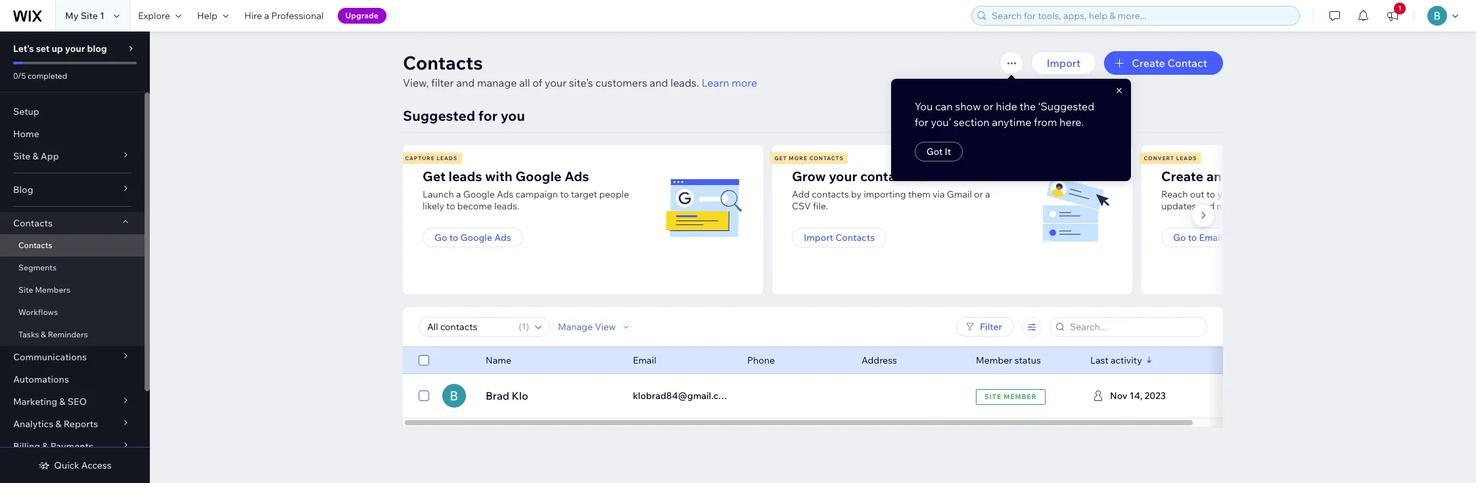 Task type: vqa. For each thing, say whether or not it's contained in the screenshot.
Tasks
yes



Task type: locate. For each thing, give the bounding box(es) containing it.
importing
[[864, 189, 906, 200]]

a right hire
[[264, 10, 269, 22]]

email down "more."
[[1199, 232, 1223, 244]]

my
[[65, 10, 79, 22]]

contacts inside button
[[836, 232, 875, 244]]

2 horizontal spatial and
[[1199, 200, 1215, 212]]

marketing up analytics
[[13, 396, 57, 408]]

1 horizontal spatial import
[[1047, 57, 1081, 70]]

1 horizontal spatial 1
[[522, 321, 526, 333]]

or right gmail
[[974, 189, 983, 200]]

all
[[519, 76, 530, 89]]

import inside button
[[804, 232, 834, 244]]

list containing get leads with google ads
[[401, 145, 1476, 294]]

0 vertical spatial marketing
[[1225, 232, 1269, 244]]

import up 'suggested
[[1047, 57, 1081, 70]]

2 vertical spatial google
[[460, 232, 492, 244]]

marketing inside button
[[1225, 232, 1269, 244]]

0 horizontal spatial a
[[264, 10, 269, 22]]

1 horizontal spatial email
[[1199, 232, 1223, 244]]

1 horizontal spatial with
[[1291, 189, 1309, 200]]

your up contacts
[[829, 168, 857, 185]]

upgrade button
[[338, 8, 386, 24]]

1 horizontal spatial and
[[650, 76, 668, 89]]

quick
[[54, 460, 79, 472]]

become
[[457, 200, 492, 212]]

1 vertical spatial marketing
[[13, 396, 57, 408]]

go down updates
[[1173, 232, 1186, 244]]

to right out
[[1207, 189, 1216, 200]]

reminders
[[48, 330, 88, 340]]

contacts up filter
[[403, 51, 483, 74]]

1 vertical spatial or
[[974, 189, 983, 200]]

workflows
[[18, 308, 58, 317]]

1 vertical spatial google
[[463, 189, 495, 200]]

to down updates
[[1188, 232, 1197, 244]]

& for billing
[[42, 441, 48, 453]]

email
[[1199, 232, 1223, 244], [633, 355, 656, 367]]

1 horizontal spatial campaign
[[1262, 168, 1324, 185]]

member down status
[[1004, 393, 1037, 401]]

for left you
[[478, 107, 498, 124]]

create contact
[[1132, 57, 1207, 70]]

to down become
[[449, 232, 458, 244]]

list
[[911, 168, 931, 185]]

set
[[36, 43, 50, 55]]

to inside go to google ads button
[[449, 232, 458, 244]]

member left status
[[976, 355, 1013, 367]]

&
[[32, 151, 39, 162], [41, 330, 46, 340], [59, 396, 65, 408], [55, 419, 61, 431], [42, 441, 48, 453]]

0 vertical spatial campaign
[[1262, 168, 1324, 185]]

& left reports
[[55, 419, 61, 431]]

1 vertical spatial with
[[1291, 189, 1309, 200]]

)
[[526, 321, 529, 333]]

analytics
[[13, 419, 53, 431]]

view
[[595, 321, 616, 333], [1132, 390, 1156, 403]]

reach
[[1161, 189, 1188, 200]]

0 horizontal spatial go
[[434, 232, 447, 244]]

1 horizontal spatial a
[[456, 189, 461, 200]]

leads. left learn
[[671, 76, 699, 89]]

site
[[81, 10, 98, 22], [13, 151, 30, 162], [18, 285, 33, 295], [985, 393, 1002, 401]]

1 button
[[1378, 0, 1407, 32]]

and left "more."
[[1199, 200, 1215, 212]]

1 leads from the left
[[437, 155, 458, 162]]

import down file.
[[804, 232, 834, 244]]

0 horizontal spatial for
[[478, 107, 498, 124]]

site for site member
[[985, 393, 1002, 401]]

list
[[401, 145, 1476, 294]]

the
[[1020, 100, 1036, 113]]

site down segments
[[18, 285, 33, 295]]

1 horizontal spatial go
[[1173, 232, 1186, 244]]

go down likely
[[434, 232, 447, 244]]

your inside the "sidebar" element
[[65, 43, 85, 55]]

campaign
[[1262, 168, 1324, 185], [516, 189, 558, 200]]

& for tasks
[[41, 330, 46, 340]]

& left app
[[32, 151, 39, 162]]

contacts button
[[0, 212, 145, 235]]

(
[[519, 321, 522, 333]]

0 vertical spatial with
[[485, 168, 513, 185]]

and
[[456, 76, 475, 89], [650, 76, 668, 89], [1199, 200, 1215, 212]]

1 horizontal spatial marketing
[[1225, 232, 1269, 244]]

0 vertical spatial leads.
[[671, 76, 699, 89]]

or inside grow your contact list add contacts by importing them via gmail or a csv file.
[[974, 189, 983, 200]]

google inside button
[[460, 232, 492, 244]]

for
[[478, 107, 498, 124], [915, 116, 929, 129]]

a inside get leads with google ads launch a google ads campaign to target people likely to become leads.
[[456, 189, 461, 200]]

contacts up segments
[[18, 241, 52, 250]]

& inside popup button
[[55, 419, 61, 431]]

Unsaved view field
[[423, 318, 515, 337]]

view right the "manage"
[[595, 321, 616, 333]]

leads.
[[671, 76, 699, 89], [494, 200, 519, 212]]

people
[[599, 189, 629, 200]]

klobrad84@gmail.com
[[633, 390, 732, 402]]

segments link
[[0, 257, 145, 279]]

site down home
[[13, 151, 30, 162]]

payments
[[50, 441, 93, 453]]

( 1 )
[[519, 321, 529, 333]]

site inside popup button
[[13, 151, 30, 162]]

& inside "popup button"
[[42, 441, 48, 453]]

1 horizontal spatial leads
[[1176, 155, 1197, 162]]

leads. right become
[[494, 200, 519, 212]]

contacts down by
[[836, 232, 875, 244]]

& right tasks
[[41, 330, 46, 340]]

create up reach
[[1161, 168, 1204, 185]]

your
[[65, 43, 85, 55], [545, 76, 567, 89], [829, 168, 857, 185], [1218, 189, 1237, 200]]

0 horizontal spatial or
[[974, 189, 983, 200]]

you
[[501, 107, 525, 124]]

convert
[[1144, 155, 1175, 162]]

2 go from the left
[[1173, 232, 1186, 244]]

phone
[[747, 355, 775, 367]]

leads right convert at the top right of page
[[1176, 155, 1197, 162]]

1 vertical spatial leads.
[[494, 200, 519, 212]]

create left contact
[[1132, 57, 1165, 70]]

last activity
[[1090, 355, 1142, 367]]

get
[[775, 155, 787, 162]]

with right leads
[[485, 168, 513, 185]]

1 vertical spatial campaign
[[516, 189, 558, 200]]

1 horizontal spatial or
[[983, 100, 994, 113]]

2 horizontal spatial a
[[985, 189, 990, 200]]

contacts
[[812, 189, 849, 200]]

1 horizontal spatial leads.
[[671, 76, 699, 89]]

ads up target
[[565, 168, 589, 185]]

with
[[485, 168, 513, 185], [1291, 189, 1309, 200]]

leads. inside get leads with google ads launch a google ads campaign to target people likely to become leads.
[[494, 200, 519, 212]]

by
[[851, 189, 862, 200]]

None checkbox
[[419, 353, 429, 369]]

1 horizontal spatial view
[[1132, 390, 1156, 403]]

1 go from the left
[[434, 232, 447, 244]]

or
[[983, 100, 994, 113], [974, 189, 983, 200]]

for down you
[[915, 116, 929, 129]]

or inside you can show or hide the 'suggested for you' section anytime from here.
[[983, 100, 994, 113]]

create inside button
[[1132, 57, 1165, 70]]

home link
[[0, 123, 145, 145]]

email
[[1225, 168, 1259, 185]]

import contacts
[[804, 232, 875, 244]]

1 vertical spatial create
[[1161, 168, 1204, 185]]

workflows link
[[0, 302, 145, 324]]

0 horizontal spatial view
[[595, 321, 616, 333]]

site members link
[[0, 279, 145, 302]]

2 vertical spatial ads
[[494, 232, 511, 244]]

brad klo
[[486, 390, 528, 403]]

0 horizontal spatial marketing
[[13, 396, 57, 408]]

you
[[915, 100, 933, 113]]

0 vertical spatial view
[[595, 321, 616, 333]]

campaign up subscribers
[[1262, 168, 1324, 185]]

got it button
[[915, 142, 963, 162]]

0 horizontal spatial with
[[485, 168, 513, 185]]

your right up
[[65, 43, 85, 55]]

newsletters,
[[1311, 189, 1363, 200]]

marketing & seo button
[[0, 391, 145, 413]]

1 vertical spatial member
[[1004, 393, 1037, 401]]

filter button
[[956, 317, 1014, 337]]

None checkbox
[[419, 388, 429, 404]]

0 horizontal spatial email
[[633, 355, 656, 367]]

import for import contacts
[[804, 232, 834, 244]]

2 horizontal spatial 1
[[1398, 4, 1402, 12]]

more
[[789, 155, 808, 162]]

with right subscribers
[[1291, 189, 1309, 200]]

campaign left target
[[516, 189, 558, 200]]

& for site
[[32, 151, 39, 162]]

get
[[423, 168, 446, 185]]

customers
[[596, 76, 647, 89]]

create contact button
[[1104, 51, 1223, 75]]

0 vertical spatial or
[[983, 100, 994, 113]]

let's
[[13, 43, 34, 55]]

manage
[[477, 76, 517, 89]]

leads up 'get'
[[437, 155, 458, 162]]

go for create
[[1173, 232, 1186, 244]]

site member
[[985, 393, 1037, 401]]

1 vertical spatial view
[[1132, 390, 1156, 403]]

create for contact
[[1132, 57, 1165, 70]]

learn more button
[[702, 75, 757, 91]]

contacts down blog on the left top
[[13, 218, 53, 229]]

site down member status
[[985, 393, 1002, 401]]

email up klobrad84@gmail.com
[[633, 355, 656, 367]]

0 vertical spatial email
[[1199, 232, 1223, 244]]

& right billing
[[42, 441, 48, 453]]

name
[[486, 355, 511, 367]]

more
[[732, 76, 757, 89]]

from
[[1034, 116, 1057, 129]]

ads right become
[[497, 189, 514, 200]]

go to email marketing
[[1173, 232, 1269, 244]]

& left seo
[[59, 396, 65, 408]]

your down an
[[1218, 189, 1237, 200]]

Search... field
[[1066, 318, 1203, 337]]

to right likely
[[446, 200, 455, 212]]

hire a professional
[[244, 10, 324, 22]]

contacts inside popup button
[[13, 218, 53, 229]]

a right gmail
[[985, 189, 990, 200]]

0 horizontal spatial leads.
[[494, 200, 519, 212]]

2 leads from the left
[[1176, 155, 1197, 162]]

site members
[[18, 285, 70, 295]]

your inside grow your contact list add contacts by importing them via gmail or a csv file.
[[829, 168, 857, 185]]

create inside create an email campaign reach out to your subscribers with newsletters, updates and more.
[[1161, 168, 1204, 185]]

1 horizontal spatial for
[[915, 116, 929, 129]]

show
[[955, 100, 981, 113]]

analytics & reports
[[13, 419, 98, 431]]

your right of
[[545, 76, 567, 89]]

a down leads
[[456, 189, 461, 200]]

0 horizontal spatial campaign
[[516, 189, 558, 200]]

import inside button
[[1047, 57, 1081, 70]]

completed
[[28, 71, 67, 81]]

segments
[[18, 263, 57, 273]]

ads down get leads with google ads launch a google ads campaign to target people likely to become leads.
[[494, 232, 511, 244]]

0 horizontal spatial import
[[804, 232, 834, 244]]

marketing down "more."
[[1225, 232, 1269, 244]]

and right the customers
[[650, 76, 668, 89]]

or left hide
[[983, 100, 994, 113]]

view right nov
[[1132, 390, 1156, 403]]

0 horizontal spatial leads
[[437, 155, 458, 162]]

billing
[[13, 441, 40, 453]]

filter
[[431, 76, 454, 89]]

marketing inside popup button
[[13, 396, 57, 408]]

leads. inside contacts view, filter and manage all of your site's customers and leads. learn more
[[671, 76, 699, 89]]

0 vertical spatial create
[[1132, 57, 1165, 70]]

and right filter
[[456, 76, 475, 89]]

and inside create an email campaign reach out to your subscribers with newsletters, updates and more.
[[1199, 200, 1215, 212]]

0 vertical spatial google
[[516, 168, 562, 185]]

1 vertical spatial import
[[804, 232, 834, 244]]

0 vertical spatial import
[[1047, 57, 1081, 70]]



Task type: describe. For each thing, give the bounding box(es) containing it.
grow your contact list add contacts by importing them via gmail or a csv file.
[[792, 168, 990, 212]]

Search for tools, apps, help & more... field
[[988, 7, 1296, 25]]

got
[[927, 146, 943, 158]]

contact
[[860, 168, 908, 185]]

leads for get
[[437, 155, 458, 162]]

section
[[954, 116, 990, 129]]

& for marketing
[[59, 396, 65, 408]]

site's
[[569, 76, 593, 89]]

site for site & app
[[13, 151, 30, 162]]

setup
[[13, 106, 39, 118]]

'suggested
[[1038, 100, 1095, 113]]

explore
[[138, 10, 170, 22]]

out
[[1190, 189, 1205, 200]]

status
[[1015, 355, 1041, 367]]

blog button
[[0, 179, 145, 201]]

2023
[[1145, 390, 1166, 402]]

target
[[571, 189, 597, 200]]

tasks
[[18, 330, 39, 340]]

create for an
[[1161, 168, 1204, 185]]

contacts link
[[0, 235, 145, 257]]

contacts
[[810, 155, 844, 162]]

reports
[[64, 419, 98, 431]]

an
[[1207, 168, 1222, 185]]

a inside grow your contact list add contacts by importing them via gmail or a csv file.
[[985, 189, 990, 200]]

go to google ads button
[[423, 228, 523, 248]]

import contacts button
[[792, 228, 887, 248]]

ads inside button
[[494, 232, 511, 244]]

to left target
[[560, 189, 569, 200]]

your inside create an email campaign reach out to your subscribers with newsletters, updates and more.
[[1218, 189, 1237, 200]]

billing & payments button
[[0, 436, 145, 458]]

members
[[35, 285, 70, 295]]

sidebar element
[[0, 32, 150, 484]]

go to google ads
[[434, 232, 511, 244]]

subscribers
[[1239, 189, 1289, 200]]

you can show or hide the 'suggested for you' section anytime from here.
[[915, 100, 1095, 129]]

file.
[[813, 200, 828, 212]]

communications button
[[0, 346, 145, 369]]

quick access
[[54, 460, 112, 472]]

0 vertical spatial ads
[[565, 168, 589, 185]]

address
[[862, 355, 897, 367]]

manage view button
[[558, 321, 632, 333]]

brad klo image
[[442, 385, 466, 408]]

to inside go to email marketing button
[[1188, 232, 1197, 244]]

hide
[[996, 100, 1017, 113]]

for inside you can show or hide the 'suggested for you' section anytime from here.
[[915, 116, 929, 129]]

with inside get leads with google ads launch a google ads campaign to target people likely to become leads.
[[485, 168, 513, 185]]

upgrade
[[345, 11, 378, 20]]

my site 1
[[65, 10, 104, 22]]

create an email campaign reach out to your subscribers with newsletters, updates and more.
[[1161, 168, 1363, 212]]

blog
[[13, 184, 33, 196]]

hire a professional link
[[236, 0, 332, 32]]

0 vertical spatial member
[[976, 355, 1013, 367]]

blog
[[87, 43, 107, 55]]

tasks & reminders link
[[0, 324, 145, 346]]

setup link
[[0, 101, 145, 123]]

campaign inside get leads with google ads launch a google ads campaign to target people likely to become leads.
[[516, 189, 558, 200]]

contacts inside 'link'
[[18, 241, 52, 250]]

import button
[[1031, 51, 1097, 75]]

hire
[[244, 10, 262, 22]]

last
[[1090, 355, 1109, 367]]

quick access button
[[38, 460, 112, 472]]

got it
[[927, 146, 951, 158]]

0 horizontal spatial and
[[456, 76, 475, 89]]

14,
[[1130, 390, 1143, 402]]

learn
[[702, 76, 729, 89]]

import for import
[[1047, 57, 1081, 70]]

your inside contacts view, filter and manage all of your site's customers and leads. learn more
[[545, 76, 567, 89]]

seo
[[67, 396, 87, 408]]

filter
[[980, 321, 1002, 333]]

them
[[908, 189, 931, 200]]

it
[[945, 146, 951, 158]]

access
[[81, 460, 112, 472]]

gmail
[[947, 189, 972, 200]]

tasks & reminders
[[18, 330, 88, 340]]

contacts view, filter and manage all of your site's customers and leads. learn more
[[403, 51, 757, 89]]

activity
[[1111, 355, 1142, 367]]

app
[[41, 151, 59, 162]]

site for site members
[[18, 285, 33, 295]]

get more contacts
[[775, 155, 844, 162]]

campaign inside create an email campaign reach out to your subscribers with newsletters, updates and more.
[[1262, 168, 1324, 185]]

0/5
[[13, 71, 26, 81]]

anytime
[[992, 116, 1032, 129]]

add
[[792, 189, 810, 200]]

leads
[[449, 168, 482, 185]]

suggested
[[403, 107, 475, 124]]

billing & payments
[[13, 441, 93, 453]]

launch
[[423, 189, 454, 200]]

home
[[13, 128, 39, 140]]

grow
[[792, 168, 826, 185]]

analytics & reports button
[[0, 413, 145, 436]]

leads for create
[[1176, 155, 1197, 162]]

capture
[[405, 155, 435, 162]]

to inside create an email campaign reach out to your subscribers with newsletters, updates and more.
[[1207, 189, 1216, 200]]

automations link
[[0, 369, 145, 391]]

suggested for you
[[403, 107, 525, 124]]

convert leads
[[1144, 155, 1197, 162]]

manage
[[558, 321, 593, 333]]

with inside create an email campaign reach out to your subscribers with newsletters, updates and more.
[[1291, 189, 1309, 200]]

nov
[[1110, 390, 1128, 402]]

1 vertical spatial ads
[[497, 189, 514, 200]]

0 horizontal spatial 1
[[100, 10, 104, 22]]

email inside go to email marketing button
[[1199, 232, 1223, 244]]

site & app button
[[0, 145, 145, 168]]

1 vertical spatial email
[[633, 355, 656, 367]]

go for get
[[434, 232, 447, 244]]

via
[[933, 189, 945, 200]]

& for analytics
[[55, 419, 61, 431]]

contacts inside contacts view, filter and manage all of your site's customers and leads. learn more
[[403, 51, 483, 74]]

1 inside 1 button
[[1398, 4, 1402, 12]]

contact
[[1168, 57, 1207, 70]]

site right my
[[81, 10, 98, 22]]



